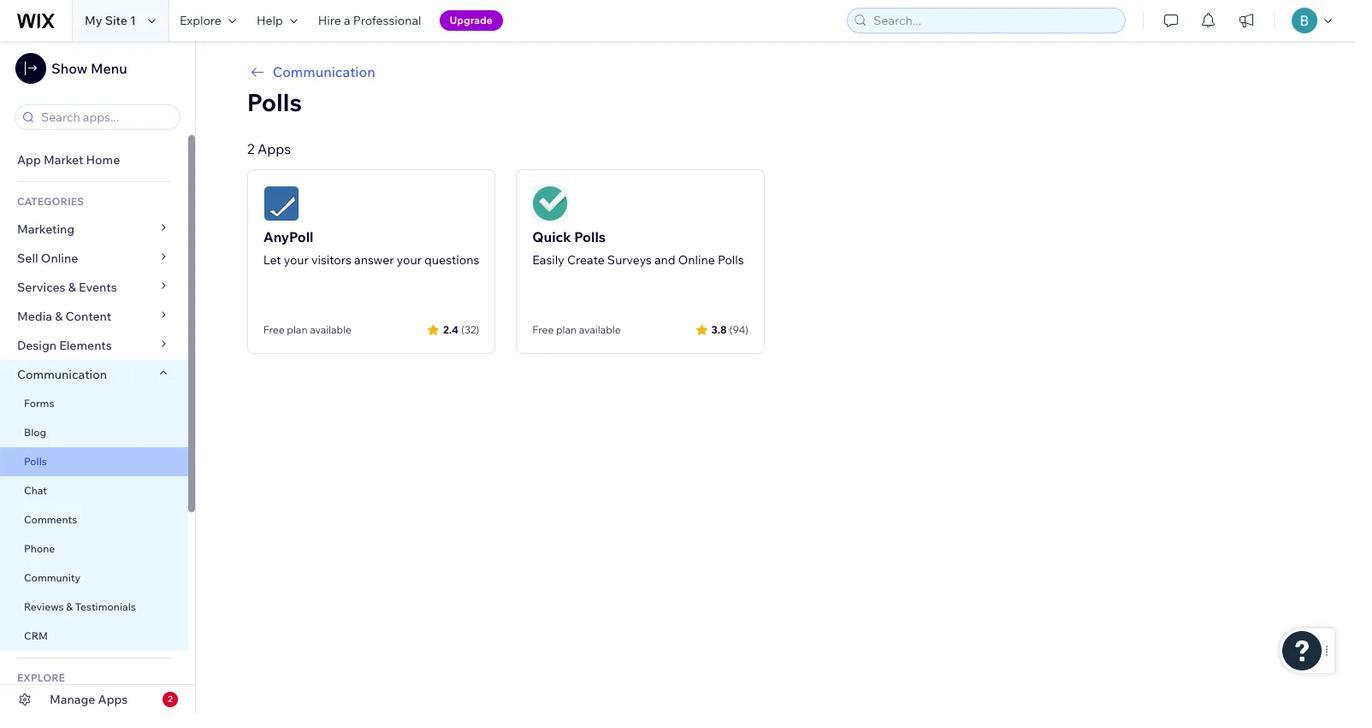 Task type: vqa. For each thing, say whether or not it's contained in the screenshot.
it
no



Task type: describe. For each thing, give the bounding box(es) containing it.
3.8
[[712, 323, 727, 336]]

surveys
[[608, 252, 652, 268]]

polls up the create
[[575, 229, 606, 246]]

crm link
[[0, 622, 188, 651]]

online inside sidebar element
[[41, 251, 78, 266]]

free for let
[[263, 324, 285, 336]]

polls link
[[0, 448, 188, 477]]

anypoll logo image
[[263, 186, 299, 222]]

events
[[79, 280, 117, 295]]

1 vertical spatial communication link
[[0, 360, 188, 389]]

(94)
[[730, 323, 749, 336]]

plan for let
[[287, 324, 308, 336]]

elements
[[59, 338, 112, 353]]

media & content link
[[0, 302, 188, 331]]

sidebar element
[[0, 41, 196, 715]]

Search apps... field
[[36, 105, 175, 129]]

hire a professional
[[318, 13, 422, 28]]

forms
[[24, 397, 54, 410]]

polls up 2 apps on the left of the page
[[247, 87, 302, 117]]

design
[[17, 338, 57, 353]]

testimonials
[[75, 601, 136, 614]]

apps for 2 apps
[[258, 140, 291, 157]]

sell online
[[17, 251, 78, 266]]

& for content
[[55, 309, 63, 324]]

marketing link
[[0, 215, 188, 244]]

plan for polls
[[556, 324, 577, 336]]

phone
[[24, 543, 55, 555]]

(32)
[[461, 323, 480, 336]]

1
[[130, 13, 136, 28]]

reviews & testimonials link
[[0, 593, 188, 622]]

app
[[17, 152, 41, 168]]

home
[[86, 152, 120, 168]]

create
[[567, 252, 605, 268]]

free plan available for polls
[[533, 324, 621, 336]]

hire a professional link
[[308, 0, 432, 41]]

2 for 2
[[168, 694, 173, 705]]

visitors
[[312, 252, 352, 268]]

apps for manage apps
[[98, 692, 128, 708]]

media
[[17, 309, 52, 324]]

2 for 2 apps
[[247, 140, 255, 157]]

quick polls easily create surveys and online polls
[[533, 229, 744, 268]]

polls right and
[[718, 252, 744, 268]]

free plan available for let
[[263, 324, 352, 336]]

easily
[[533, 252, 565, 268]]

professional
[[353, 13, 422, 28]]

anypoll let your visitors answer your questions
[[263, 229, 480, 268]]

online inside quick polls easily create surveys and online polls
[[678, 252, 715, 268]]

community
[[24, 572, 81, 585]]

reviews & testimonials
[[24, 601, 136, 614]]

forms link
[[0, 389, 188, 419]]

show menu
[[51, 60, 127, 77]]

and
[[655, 252, 676, 268]]

answer
[[354, 252, 394, 268]]

2.4
[[443, 323, 459, 336]]

community link
[[0, 564, 188, 593]]

media & content
[[17, 309, 112, 324]]

categories
[[17, 195, 84, 208]]

content
[[65, 309, 112, 324]]

explore
[[180, 13, 222, 28]]

menu
[[91, 60, 127, 77]]

a
[[344, 13, 351, 28]]

services & events link
[[0, 273, 188, 302]]



Task type: locate. For each thing, give the bounding box(es) containing it.
free plan available down the 'visitors'
[[263, 324, 352, 336]]

blog
[[24, 426, 46, 439]]

available for polls
[[579, 324, 621, 336]]

chat link
[[0, 477, 188, 506]]

2 free plan available from the left
[[533, 324, 621, 336]]

chat
[[24, 484, 47, 497]]

sell online link
[[0, 244, 188, 273]]

online
[[41, 251, 78, 266], [678, 252, 715, 268]]

services & events
[[17, 280, 117, 295]]

free for polls
[[533, 324, 554, 336]]

&
[[68, 280, 76, 295], [55, 309, 63, 324], [66, 601, 73, 614]]

2
[[247, 140, 255, 157], [168, 694, 173, 705]]

available down the create
[[579, 324, 621, 336]]

quick polls logo image
[[533, 186, 569, 222]]

show
[[51, 60, 88, 77]]

reviews
[[24, 601, 64, 614]]

& right media
[[55, 309, 63, 324]]

my
[[85, 13, 102, 28]]

2 inside sidebar element
[[168, 694, 173, 705]]

help
[[257, 13, 283, 28]]

1 vertical spatial 2
[[168, 694, 173, 705]]

2 apps
[[247, 140, 291, 157]]

manage apps
[[50, 692, 128, 708]]

1 horizontal spatial available
[[579, 324, 621, 336]]

available
[[310, 324, 352, 336], [579, 324, 621, 336]]

phone link
[[0, 535, 188, 564]]

blog link
[[0, 419, 188, 448]]

0 horizontal spatial available
[[310, 324, 352, 336]]

communication link
[[247, 62, 1304, 82], [0, 360, 188, 389]]

0 vertical spatial &
[[68, 280, 76, 295]]

communication down design elements
[[17, 367, 110, 383]]

0 horizontal spatial your
[[284, 252, 309, 268]]

online up services & events
[[41, 251, 78, 266]]

0 vertical spatial apps
[[258, 140, 291, 157]]

2 plan from the left
[[556, 324, 577, 336]]

1 plan from the left
[[287, 324, 308, 336]]

design elements
[[17, 338, 112, 353]]

0 horizontal spatial communication link
[[0, 360, 188, 389]]

free plan available down the create
[[533, 324, 621, 336]]

0 horizontal spatial communication
[[17, 367, 110, 383]]

free plan available
[[263, 324, 352, 336], [533, 324, 621, 336]]

1 your from the left
[[284, 252, 309, 268]]

0 vertical spatial 2
[[247, 140, 255, 157]]

sell
[[17, 251, 38, 266]]

plan
[[287, 324, 308, 336], [556, 324, 577, 336]]

apps inside sidebar element
[[98, 692, 128, 708]]

2.4 (32)
[[443, 323, 480, 336]]

hire
[[318, 13, 341, 28]]

crm
[[24, 630, 48, 643]]

anypoll
[[263, 229, 314, 246]]

1 horizontal spatial apps
[[258, 140, 291, 157]]

apps
[[258, 140, 291, 157], [98, 692, 128, 708]]

free down easily
[[533, 324, 554, 336]]

comments link
[[0, 506, 188, 535]]

0 horizontal spatial apps
[[98, 692, 128, 708]]

0 vertical spatial communication link
[[247, 62, 1304, 82]]

your right the let
[[284, 252, 309, 268]]

Search... field
[[869, 9, 1120, 33]]

1 horizontal spatial plan
[[556, 324, 577, 336]]

1 horizontal spatial free plan available
[[533, 324, 621, 336]]

communication down hire
[[273, 63, 375, 80]]

1 vertical spatial communication
[[17, 367, 110, 383]]

1 free plan available from the left
[[263, 324, 352, 336]]

2 free from the left
[[533, 324, 554, 336]]

help button
[[246, 0, 308, 41]]

polls up chat
[[24, 455, 47, 468]]

communication
[[273, 63, 375, 80], [17, 367, 110, 383]]

1 horizontal spatial online
[[678, 252, 715, 268]]

marketing
[[17, 222, 75, 237]]

free
[[263, 324, 285, 336], [533, 324, 554, 336]]

manage
[[50, 692, 95, 708]]

communication inside sidebar element
[[17, 367, 110, 383]]

2 vertical spatial &
[[66, 601, 73, 614]]

let
[[263, 252, 281, 268]]

apps right manage
[[98, 692, 128, 708]]

explore
[[17, 672, 65, 685]]

0 horizontal spatial free plan available
[[263, 324, 352, 336]]

online right and
[[678, 252, 715, 268]]

upgrade
[[450, 14, 493, 27]]

1 available from the left
[[310, 324, 352, 336]]

3.8 (94)
[[712, 323, 749, 336]]

1 free from the left
[[263, 324, 285, 336]]

available down the 'visitors'
[[310, 324, 352, 336]]

upgrade button
[[440, 10, 503, 31]]

2 your from the left
[[397, 252, 422, 268]]

market
[[44, 152, 83, 168]]

1 vertical spatial &
[[55, 309, 63, 324]]

2 available from the left
[[579, 324, 621, 336]]

services
[[17, 280, 66, 295]]

free down the let
[[263, 324, 285, 336]]

design elements link
[[0, 331, 188, 360]]

1 horizontal spatial 2
[[247, 140, 255, 157]]

& for testimonials
[[66, 601, 73, 614]]

available for let
[[310, 324, 352, 336]]

questions
[[425, 252, 480, 268]]

1 horizontal spatial free
[[533, 324, 554, 336]]

your right answer
[[397, 252, 422, 268]]

0 horizontal spatial 2
[[168, 694, 173, 705]]

show menu button
[[15, 53, 127, 84]]

& for events
[[68, 280, 76, 295]]

0 vertical spatial communication
[[273, 63, 375, 80]]

1 vertical spatial apps
[[98, 692, 128, 708]]

quick
[[533, 229, 571, 246]]

comments
[[24, 514, 77, 526]]

polls
[[247, 87, 302, 117], [575, 229, 606, 246], [718, 252, 744, 268], [24, 455, 47, 468]]

0 horizontal spatial free
[[263, 324, 285, 336]]

& right reviews
[[66, 601, 73, 614]]

my site 1
[[85, 13, 136, 28]]

0 horizontal spatial online
[[41, 251, 78, 266]]

polls inside sidebar element
[[24, 455, 47, 468]]

1 horizontal spatial communication link
[[247, 62, 1304, 82]]

site
[[105, 13, 127, 28]]

apps up anypoll logo
[[258, 140, 291, 157]]

1 horizontal spatial your
[[397, 252, 422, 268]]

1 horizontal spatial communication
[[273, 63, 375, 80]]

app market home link
[[0, 145, 188, 175]]

& left the 'events'
[[68, 280, 76, 295]]

your
[[284, 252, 309, 268], [397, 252, 422, 268]]

app market home
[[17, 152, 120, 168]]

0 horizontal spatial plan
[[287, 324, 308, 336]]



